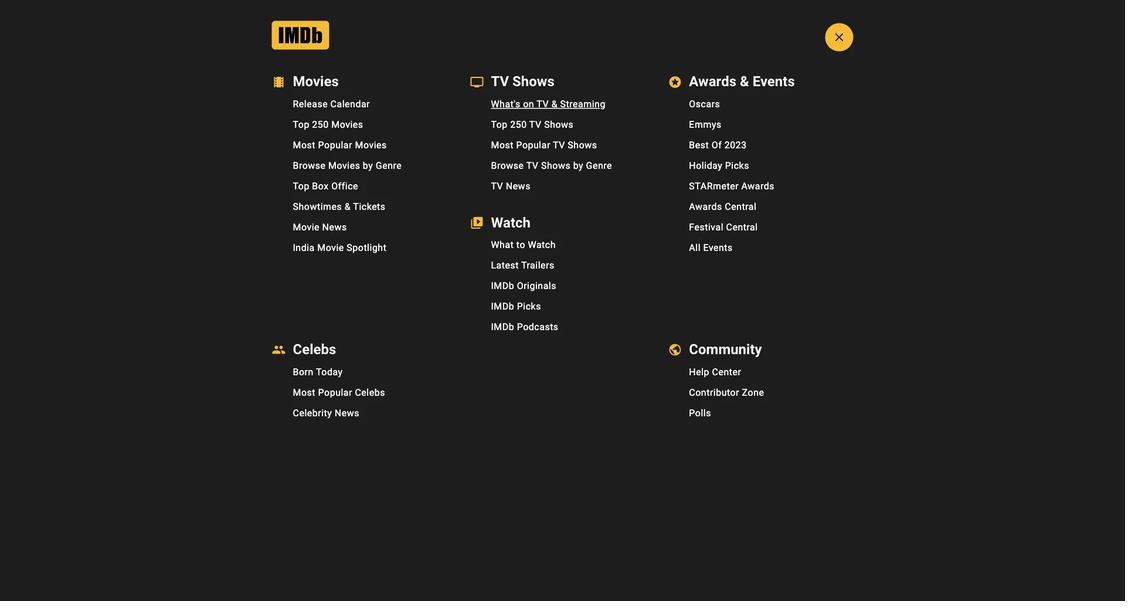 Task type: vqa. For each thing, say whether or not it's contained in the screenshot.
Official Trailer "IMAGE"
no



Task type: describe. For each thing, give the bounding box(es) containing it.
popular for most popular celebs
[[318, 387, 353, 398]]

1 genre from the left
[[376, 160, 402, 171]]

imdb down release
[[282, 117, 305, 128]]

best
[[690, 140, 709, 151]]

ranking 77 element
[[256, 236, 643, 245]]

movies down calendar
[[332, 119, 364, 130]]

0 horizontal spatial &
[[345, 201, 351, 212]]

users inside imdb charts most popular movies as determined by imdb users
[[308, 117, 332, 128]]

as rated by regular imdb voters.
[[707, 363, 850, 375]]

best of 2023 link
[[659, 135, 857, 155]]

imdb down latest
[[491, 280, 515, 292]]

holiday picks link
[[659, 155, 857, 176]]

news for movie news
[[322, 222, 347, 233]]

( inside 0 / 100 ( 0% )
[[744, 175, 748, 189]]

checkbox unchecked image
[[705, 198, 719, 212]]

what's
[[491, 98, 521, 110]]

to for more
[[763, 233, 780, 255]]

central for festival central
[[727, 222, 758, 233]]

news for tv news
[[506, 181, 531, 192]]

of
[[712, 140, 722, 151]]

what's on tv & streaming link
[[461, 94, 659, 114]]

shows for most popular tv shows
[[568, 140, 598, 151]]

movies inside imdb charts most popular movies as determined by imdb users
[[342, 87, 411, 112]]

imdb left charts
[[202, 67, 235, 83]]

1 spider- from the left
[[256, 396, 287, 407]]

spotlight
[[347, 242, 387, 253]]

most popular movies link
[[263, 135, 461, 155]]

awards central link
[[659, 196, 857, 217]]

tv for popular
[[553, 140, 565, 151]]

All search field
[[298, 7, 694, 26]]

imdb originals link
[[461, 276, 659, 296]]

/
[[715, 175, 720, 189]]

browse movies by genre link
[[263, 155, 461, 176]]

all events
[[690, 242, 733, 253]]

to for what
[[517, 239, 526, 251]]

across
[[311, 396, 340, 407]]

1 vertical spatial as
[[707, 363, 718, 375]]

you've
[[774, 199, 801, 210]]

all events link
[[659, 237, 857, 258]]

menu containing what's on tv & streaming
[[461, 94, 659, 196]]

imdb picks link
[[461, 296, 659, 317]]

1 vertical spatial awards
[[690, 201, 723, 212]]

born today
[[293, 366, 343, 377]]

have
[[734, 144, 764, 160]]

) inside 0 / 100 ( 0% )
[[764, 175, 768, 189]]

today
[[316, 366, 343, 377]]

voters.
[[819, 363, 850, 375]]

oscars
[[690, 98, 721, 110]]

english-language movies as rated by imdb users
[[707, 406, 922, 417]]

top rated english movies link
[[707, 385, 857, 399]]

tv news
[[491, 181, 531, 192]]

tv inside "link"
[[491, 181, 504, 192]]

movies up as rated by regular imdb voters. at the bottom of the page
[[783, 343, 821, 357]]

imdb top 250 movies
[[707, 343, 821, 357]]

hide
[[726, 199, 746, 210]]

on
[[523, 98, 535, 110]]

movies
[[785, 406, 817, 417]]

latest trailers link
[[461, 255, 659, 276]]

india movie spotlight
[[293, 242, 387, 253]]

rated right have
[[768, 144, 801, 160]]

imdb charts most popular movies as determined by imdb users
[[202, 67, 411, 128]]

top box office
[[293, 181, 358, 192]]

awards central
[[690, 201, 757, 212]]

spider-man: across the spider-verse
[[256, 396, 413, 407]]

news for celebrity news
[[335, 407, 360, 419]]

most popular tv shows link
[[461, 135, 659, 155]]

celebrity
[[293, 407, 332, 419]]

the shawshank redemption link
[[256, 250, 376, 261]]

shows inside browse tv shows by genre link
[[542, 160, 571, 171]]

star border inline image
[[301, 355, 309, 361]]

browse for box
[[293, 160, 326, 171]]

tv news link
[[461, 176, 659, 196]]

all for all
[[305, 11, 316, 21]]

0 vertical spatial &
[[552, 98, 558, 110]]

what to watch
[[491, 239, 556, 251]]

2h 55m
[[282, 339, 311, 348]]

titles
[[749, 199, 771, 210]]

imdb podcasts
[[491, 322, 559, 333]]

2h 20m
[[282, 411, 311, 421]]

0 / 100 ( 0% )
[[707, 173, 768, 190]]

55m
[[294, 339, 311, 348]]

imdb down imdb originals
[[491, 301, 515, 312]]

ranking 56 element
[[256, 382, 643, 391]]

imdb picks
[[491, 301, 541, 312]]

top for top box office
[[293, 181, 310, 192]]

english-
[[707, 406, 742, 417]]

ranking 64 element
[[256, 309, 643, 318]]

contributor
[[690, 387, 740, 398]]

by down the imdb top 250 movies
[[747, 363, 757, 375]]

english
[[763, 385, 801, 399]]

holiday
[[690, 160, 723, 171]]

tv for 250
[[530, 119, 542, 130]]

rated
[[729, 385, 760, 399]]

all for all events
[[690, 242, 701, 253]]

most popular movies
[[293, 140, 387, 151]]

2 genre from the left
[[586, 160, 613, 171]]

help center link
[[659, 362, 857, 382]]

movie news link
[[263, 217, 461, 237]]

emmys
[[690, 119, 722, 130]]

tv for on
[[537, 98, 549, 110]]

watch
[[528, 239, 556, 251]]

imdb originals
[[491, 280, 557, 292]]

showtimes
[[293, 201, 342, 212]]

9.2
[[264, 354, 276, 364]]

picks for holiday picks
[[726, 160, 750, 171]]

movie inside india movie spotlight link
[[318, 242, 344, 253]]

originals
[[517, 280, 557, 292]]

movies up browse movies by genre link
[[355, 140, 387, 151]]

top 250 tv shows
[[491, 119, 574, 130]]

most popular celebs link
[[263, 382, 461, 403]]

menu containing born today
[[263, 362, 461, 423]]

starmeter awards link
[[659, 176, 857, 196]]

box
[[312, 181, 329, 192]]

events
[[704, 242, 733, 253]]

2m
[[281, 354, 293, 364]]

most for most popular celebs
[[293, 387, 316, 398]]

picks for imdb picks
[[517, 301, 541, 312]]

festival
[[690, 222, 724, 233]]

imdb up help center on the bottom of page
[[707, 343, 735, 357]]

best of 2023
[[690, 140, 747, 151]]

pg
[[318, 411, 329, 421]]

top 250 tv shows link
[[461, 114, 659, 135]]

what to watch link
[[461, 235, 659, 255]]

help center
[[690, 366, 742, 377]]

popular inside imdb charts most popular movies as determined by imdb users
[[263, 87, 336, 112]]

rated up contributor zone
[[721, 363, 744, 375]]



Task type: locate. For each thing, give the bounding box(es) containing it.
0 horizontal spatial genre
[[376, 160, 402, 171]]

menu containing help center
[[659, 362, 857, 423]]

top up help center link
[[737, 343, 757, 357]]

release calendar
[[293, 98, 370, 110]]

tv right on
[[537, 98, 549, 110]]

movie news
[[293, 222, 347, 233]]

(
[[744, 175, 748, 189], [278, 354, 281, 364]]

celebrity news link
[[263, 403, 461, 423]]

awards up titles on the right top of the page
[[742, 181, 775, 192]]

spider-man: across the spider-verse link
[[256, 396, 413, 407]]

2h for 2h 20m
[[282, 411, 292, 421]]

most down top 250 tv shows
[[491, 140, 514, 151]]

2 horizontal spatial 250
[[760, 343, 780, 357]]

0 vertical spatial picks
[[726, 160, 750, 171]]

contributor zone
[[690, 387, 765, 398]]

& down office
[[345, 201, 351, 212]]

news inside "link"
[[506, 181, 531, 192]]

0 vertical spatial awards
[[742, 181, 775, 192]]

browse up tv news
[[491, 160, 524, 171]]

1 vertical spatial shows
[[568, 140, 598, 151]]

by up tv news "link"
[[574, 160, 584, 171]]

picks up "imdb podcasts"
[[517, 301, 541, 312]]

all inside menu
[[690, 242, 701, 253]]

imdb right as
[[872, 406, 895, 417]]

most inside imdb charts most popular movies as determined by imdb users
[[209, 87, 257, 112]]

2 2h from the top
[[282, 411, 292, 421]]

0 vertical spatial (
[[744, 175, 748, 189]]

2 vertical spatial shows
[[542, 160, 571, 171]]

top for top 250 tv shows
[[491, 119, 508, 130]]

spider- right the
[[358, 396, 389, 407]]

imdb left voters.
[[793, 363, 816, 375]]

menu containing oscars
[[659, 94, 857, 258]]

movies up office
[[329, 160, 360, 171]]

0 vertical spatial movie
[[293, 222, 320, 233]]

browse
[[293, 160, 326, 171], [491, 160, 524, 171]]

top for top rated english movies
[[707, 385, 726, 399]]

you
[[707, 144, 731, 160]]

most up determined
[[209, 87, 257, 112]]

shows inside the most popular tv shows link
[[568, 140, 598, 151]]

2h left the 20m
[[282, 411, 292, 421]]

0 vertical spatial )
[[764, 175, 768, 189]]

menu
[[263, 94, 461, 258], [461, 94, 659, 196], [659, 94, 857, 258], [461, 235, 659, 337], [263, 362, 461, 423], [659, 362, 857, 423]]

genre up tv news "link"
[[586, 160, 613, 171]]

250 down release
[[312, 119, 329, 130]]

popular
[[263, 87, 336, 112], [318, 140, 353, 151], [517, 140, 551, 151], [318, 387, 353, 398]]

1 vertical spatial news
[[322, 222, 347, 233]]

2h for 2h 55m
[[282, 339, 292, 348]]

tv down the most popular tv shows
[[527, 160, 539, 171]]

release calendar link
[[263, 94, 461, 114]]

( right 9.2
[[278, 354, 281, 364]]

tv
[[537, 98, 549, 110], [530, 119, 542, 130], [553, 140, 565, 151], [527, 160, 539, 171], [491, 181, 504, 192]]

250 down on
[[511, 119, 527, 130]]

1 vertical spatial &
[[345, 201, 351, 212]]

browse movies by genre
[[293, 160, 402, 171]]

all right menu
[[305, 11, 316, 21]]

1 horizontal spatial awards
[[742, 181, 775, 192]]

rated right as
[[833, 406, 856, 417]]

toggle acount menu image
[[849, 9, 863, 23]]

1 horizontal spatial (
[[744, 175, 748, 189]]

tickets
[[353, 201, 386, 212]]

celebrity news
[[293, 407, 360, 419]]

by inside imdb charts most popular movies as determined by imdb users
[[269, 117, 279, 128]]

spider- up the 2h 20m
[[256, 396, 287, 407]]

0 horizontal spatial spider-
[[256, 396, 287, 407]]

250 for movies
[[312, 119, 329, 130]]

most popular tv shows
[[491, 140, 598, 151]]

office
[[332, 181, 358, 192]]

) left star border inline icon
[[293, 354, 296, 364]]

central
[[725, 201, 757, 212], [727, 222, 758, 233]]

browse for news
[[491, 160, 524, 171]]

imdb down imdb picks
[[491, 322, 515, 333]]

more to explore
[[714, 233, 849, 255]]

top box office link
[[263, 176, 461, 196]]

showtimes & tickets
[[293, 201, 386, 212]]

what's on tv & streaming
[[491, 98, 606, 110]]

0 horizontal spatial 250
[[312, 119, 329, 130]]

regular
[[759, 363, 791, 375]]

all inside button
[[305, 11, 316, 21]]

all left events
[[690, 242, 701, 253]]

1 vertical spatial 2h
[[282, 411, 292, 421]]

menu containing what to watch
[[461, 235, 659, 337]]

movies up top 250 movies link
[[342, 87, 411, 112]]

0 horizontal spatial as
[[202, 117, 213, 128]]

0 horizontal spatial users
[[308, 117, 332, 128]]

picks up 0 / 100 ( 0% )
[[726, 160, 750, 171]]

shows up the most popular tv shows link
[[545, 119, 574, 130]]

top down help center on the bottom of page
[[707, 385, 726, 399]]

0 horizontal spatial (
[[278, 354, 281, 364]]

news down the
[[335, 407, 360, 419]]

popular for most popular tv shows
[[517, 140, 551, 151]]

top for top 250 movies
[[293, 119, 310, 130]]

most for most popular tv shows
[[491, 140, 514, 151]]

0 vertical spatial 2h
[[282, 339, 292, 348]]

zone
[[743, 387, 765, 398]]

1 horizontal spatial genre
[[586, 160, 613, 171]]

to right what
[[517, 239, 526, 251]]

streaming
[[561, 98, 606, 110]]

india
[[293, 242, 315, 253]]

movie up india
[[293, 222, 320, 233]]

) up titles on the right top of the page
[[764, 175, 768, 189]]

picks inside holiday picks 'link'
[[726, 160, 750, 171]]

podcasts
[[517, 322, 559, 333]]

movie down the movie news
[[318, 242, 344, 253]]

what
[[491, 239, 514, 251]]

top down what's
[[491, 119, 508, 130]]

shows
[[545, 119, 574, 130], [568, 140, 598, 151], [542, 160, 571, 171]]

genre up top box office link
[[376, 160, 402, 171]]

the
[[256, 250, 272, 261]]

movies
[[342, 87, 411, 112], [332, 119, 364, 130], [355, 140, 387, 151], [329, 160, 360, 171], [783, 343, 821, 357], [804, 385, 843, 399]]

2h up 2m
[[282, 339, 292, 348]]

0 vertical spatial shows
[[545, 119, 574, 130]]

0 horizontal spatial all
[[305, 11, 316, 21]]

starmeter
[[690, 181, 739, 192]]

1972
[[256, 339, 275, 348]]

0 horizontal spatial picks
[[517, 301, 541, 312]]

most down "top 250 movies" in the left top of the page
[[293, 140, 316, 151]]

polls
[[690, 407, 712, 419]]

2 browse from the left
[[491, 160, 524, 171]]

showtimes & tickets link
[[263, 196, 461, 217]]

0%
[[748, 175, 764, 189]]

1 horizontal spatial browse
[[491, 160, 524, 171]]

imdb rating: 9.2 element
[[255, 354, 296, 364]]

& up "top 250 tv shows" link
[[552, 98, 558, 110]]

shows inside "top 250 tv shows" link
[[545, 119, 574, 130]]

1 horizontal spatial 250
[[511, 119, 527, 130]]

you have rated
[[707, 144, 801, 160]]

spider-
[[256, 396, 287, 407], [358, 396, 389, 407]]

rated right you've
[[804, 199, 827, 210]]

1 vertical spatial all
[[690, 242, 701, 253]]

latest
[[491, 260, 519, 271]]

to inside menu
[[517, 239, 526, 251]]

imdb podcasts link
[[461, 317, 659, 337]]

browse inside browse movies by genre link
[[293, 160, 326, 171]]

0
[[707, 173, 715, 190]]

1 2h from the top
[[282, 339, 292, 348]]

india movie spotlight link
[[263, 237, 461, 258]]

all button
[[298, 7, 333, 26]]

most for most popular movies
[[293, 140, 316, 151]]

as up "contributor"
[[707, 363, 718, 375]]

shows down "top 250 tv shows" link
[[568, 140, 598, 151]]

0 horizontal spatial )
[[293, 354, 296, 364]]

by right determined
[[269, 117, 279, 128]]

man:
[[287, 396, 308, 407]]

news
[[506, 181, 531, 192], [322, 222, 347, 233], [335, 407, 360, 419]]

imdb top 250 movies link
[[707, 343, 835, 357]]

central up more
[[727, 222, 758, 233]]

trailers
[[522, 260, 555, 271]]

determined
[[216, 117, 266, 128]]

2 vertical spatial news
[[335, 407, 360, 419]]

1 horizontal spatial )
[[764, 175, 768, 189]]

tv down the browse tv shows by genre
[[491, 181, 504, 192]]

born
[[293, 366, 314, 377]]

0 horizontal spatial to
[[517, 239, 526, 251]]

central down starmeter awards
[[725, 201, 757, 212]]

0 vertical spatial all
[[305, 11, 316, 21]]

1 horizontal spatial &
[[552, 98, 558, 110]]

movies up as
[[804, 385, 843, 399]]

menu button
[[237, 7, 293, 26]]

movie inside "movie news" link
[[293, 222, 320, 233]]

arrow drop down image
[[316, 9, 330, 23]]

browse up box
[[293, 160, 326, 171]]

top down release
[[293, 119, 310, 130]]

top left box
[[293, 181, 310, 192]]

1 vertical spatial picks
[[517, 301, 541, 312]]

1 horizontal spatial picks
[[726, 160, 750, 171]]

0 vertical spatial users
[[308, 117, 332, 128]]

as left determined
[[202, 117, 213, 128]]

100
[[720, 175, 741, 189]]

( right 100
[[744, 175, 748, 189]]

central for awards central
[[725, 201, 757, 212]]

to
[[763, 233, 780, 255], [517, 239, 526, 251]]

2h
[[282, 339, 292, 348], [282, 411, 292, 421]]

language
[[742, 406, 783, 417]]

1 horizontal spatial as
[[707, 363, 718, 375]]

top
[[293, 119, 310, 130], [491, 119, 508, 130], [293, 181, 310, 192], [737, 343, 757, 357], [707, 385, 726, 399]]

0 horizontal spatial awards
[[690, 201, 723, 212]]

1 horizontal spatial spider-
[[358, 396, 389, 407]]

most popular celebs
[[293, 387, 385, 398]]

browse inside browse tv shows by genre link
[[491, 160, 524, 171]]

hide titles you've rated
[[726, 199, 827, 210]]

1 vertical spatial central
[[727, 222, 758, 233]]

by up top box office link
[[363, 160, 373, 171]]

250 for tv
[[511, 119, 527, 130]]

by
[[269, 117, 279, 128], [363, 160, 373, 171], [574, 160, 584, 171], [747, 363, 757, 375], [859, 406, 869, 417]]

1 vertical spatial movie
[[318, 242, 344, 253]]

1 vertical spatial )
[[293, 354, 296, 364]]

2 spider- from the left
[[358, 396, 389, 407]]

1 browse from the left
[[293, 160, 326, 171]]

shows up tv news "link"
[[542, 160, 571, 171]]

awards up festival
[[690, 201, 723, 212]]

1 vertical spatial users
[[897, 406, 922, 417]]

0 vertical spatial central
[[725, 201, 757, 212]]

browse tv shows by genre link
[[461, 155, 659, 176]]

contributor zone link
[[659, 382, 857, 403]]

1 vertical spatial (
[[278, 354, 281, 364]]

by right as
[[859, 406, 869, 417]]

news down "showtimes & tickets"
[[322, 222, 347, 233]]

1 horizontal spatial to
[[763, 233, 780, 255]]

polls link
[[659, 403, 857, 423]]

awards
[[742, 181, 775, 192], [690, 201, 723, 212]]

20m
[[294, 411, 311, 421]]

0 vertical spatial news
[[506, 181, 531, 192]]

the
[[342, 396, 356, 407]]

0 vertical spatial as
[[202, 117, 213, 128]]

1 horizontal spatial users
[[897, 406, 922, 417]]

center
[[713, 366, 742, 377]]

0 horizontal spatial browse
[[293, 160, 326, 171]]

festival central link
[[659, 217, 857, 237]]

tv down "top 250 tv shows" link
[[553, 140, 565, 151]]

menu containing release calendar
[[263, 94, 461, 258]]

shawshank
[[275, 250, 323, 261]]

close navigation drawer image
[[833, 30, 847, 44]]

redemption
[[325, 250, 376, 261]]

emmys link
[[659, 114, 857, 135]]

1 horizontal spatial all
[[690, 242, 701, 253]]

top 250 movies
[[293, 119, 364, 130]]

shows for top 250 tv shows
[[545, 119, 574, 130]]

most down born
[[293, 387, 316, 398]]

charts
[[239, 67, 281, 83]]

as inside imdb charts most popular movies as determined by imdb users
[[202, 117, 213, 128]]

250 up regular
[[760, 343, 780, 357]]

to right more
[[763, 233, 780, 255]]

popular for most popular movies
[[318, 140, 353, 151]]

oscars link
[[659, 94, 857, 114]]

picks inside imdb picks link
[[517, 301, 541, 312]]

news down the browse tv shows by genre
[[506, 181, 531, 192]]

latest trailers
[[491, 260, 555, 271]]

tv down on
[[530, 119, 542, 130]]



